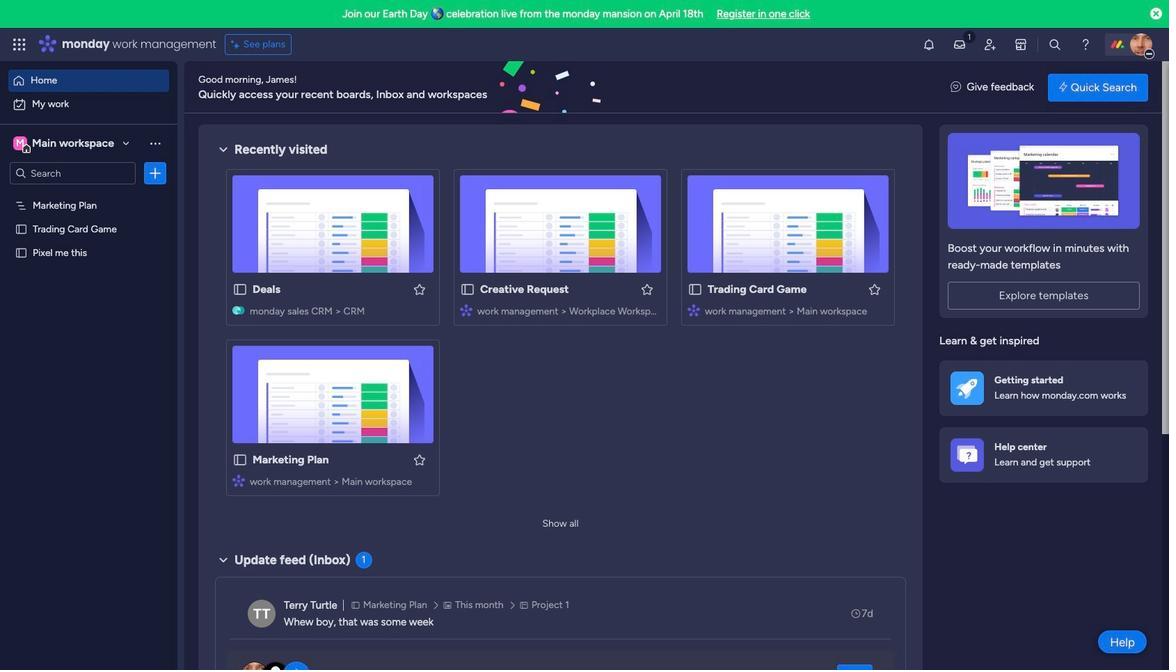 Task type: vqa. For each thing, say whether or not it's contained in the screenshot.
v2 info icon
no



Task type: describe. For each thing, give the bounding box(es) containing it.
search everything image
[[1048, 38, 1062, 52]]

v2 user feedback image
[[951, 80, 961, 95]]

v2 bolt switch image
[[1059, 80, 1068, 95]]

help image
[[1079, 38, 1093, 52]]

2 horizontal spatial add to favorites image
[[868, 282, 882, 296]]

james peterson image
[[1130, 33, 1153, 56]]

0 vertical spatial public board image
[[15, 222, 28, 235]]

workspace selection element
[[13, 135, 116, 153]]

public board image for the middle add to favorites icon
[[460, 282, 475, 297]]

quick search results list box
[[215, 158, 906, 513]]

close recently visited image
[[215, 141, 232, 158]]

0 horizontal spatial add to favorites image
[[413, 453, 427, 467]]

update feed image
[[953, 38, 967, 52]]

1 element
[[355, 552, 372, 569]]

Search in workspace field
[[29, 165, 116, 181]]

workspace image
[[13, 136, 27, 151]]

terry turtle image
[[248, 600, 276, 628]]

workspace options image
[[148, 136, 162, 150]]

0 vertical spatial option
[[8, 70, 169, 92]]



Task type: locate. For each thing, give the bounding box(es) containing it.
templates image image
[[952, 133, 1136, 229]]

invite members image
[[983, 38, 997, 52]]

options image
[[148, 166, 162, 180]]

getting started element
[[940, 360, 1148, 416]]

option
[[8, 70, 169, 92], [8, 93, 169, 116], [0, 192, 177, 195]]

1 horizontal spatial public board image
[[232, 282, 248, 297]]

public board image
[[15, 222, 28, 235], [232, 282, 248, 297]]

1 horizontal spatial add to favorites image
[[640, 282, 654, 296]]

add to favorites image
[[640, 282, 654, 296], [868, 282, 882, 296], [413, 453, 427, 467]]

monday marketplace image
[[1014, 38, 1028, 52]]

1 vertical spatial option
[[8, 93, 169, 116]]

0 horizontal spatial public board image
[[15, 222, 28, 235]]

see plans image
[[231, 37, 243, 52]]

add to favorites image
[[413, 282, 427, 296]]

notifications image
[[922, 38, 936, 52]]

1 image
[[963, 29, 976, 44]]

close update feed (inbox) image
[[215, 552, 232, 569]]

public board image
[[15, 246, 28, 259], [460, 282, 475, 297], [688, 282, 703, 297], [232, 452, 248, 468]]

2 vertical spatial option
[[0, 192, 177, 195]]

help center element
[[940, 427, 1148, 483]]

1 vertical spatial public board image
[[232, 282, 248, 297]]

public board image for left add to favorites icon
[[232, 452, 248, 468]]

public board image for right add to favorites icon
[[688, 282, 703, 297]]

list box
[[0, 190, 177, 452]]

select product image
[[13, 38, 26, 52]]



